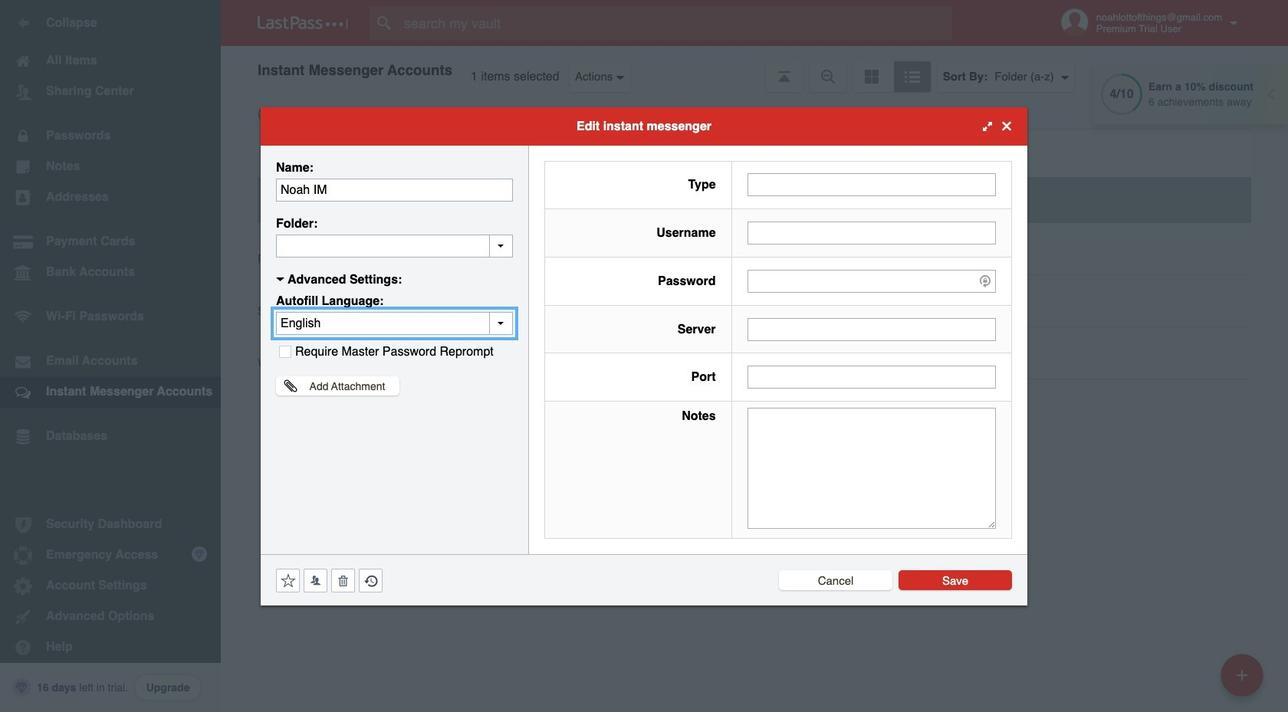 Task type: describe. For each thing, give the bounding box(es) containing it.
main navigation navigation
[[0, 0, 221, 713]]

vault options navigation
[[221, 46, 1289, 92]]

new item navigation
[[1216, 650, 1273, 713]]



Task type: locate. For each thing, give the bounding box(es) containing it.
lastpass image
[[258, 16, 348, 30]]

dialog
[[261, 107, 1028, 606]]

None text field
[[747, 174, 996, 197], [276, 178, 513, 201], [747, 222, 996, 245], [276, 234, 513, 257], [747, 174, 996, 197], [276, 178, 513, 201], [747, 222, 996, 245], [276, 234, 513, 257]]

Search search field
[[370, 6, 982, 40]]

new item image
[[1237, 670, 1248, 681]]

None text field
[[747, 318, 996, 341], [747, 366, 996, 389], [747, 408, 996, 529], [747, 318, 996, 341], [747, 366, 996, 389], [747, 408, 996, 529]]

None password field
[[747, 270, 996, 293]]

search my vault text field
[[370, 6, 982, 40]]



